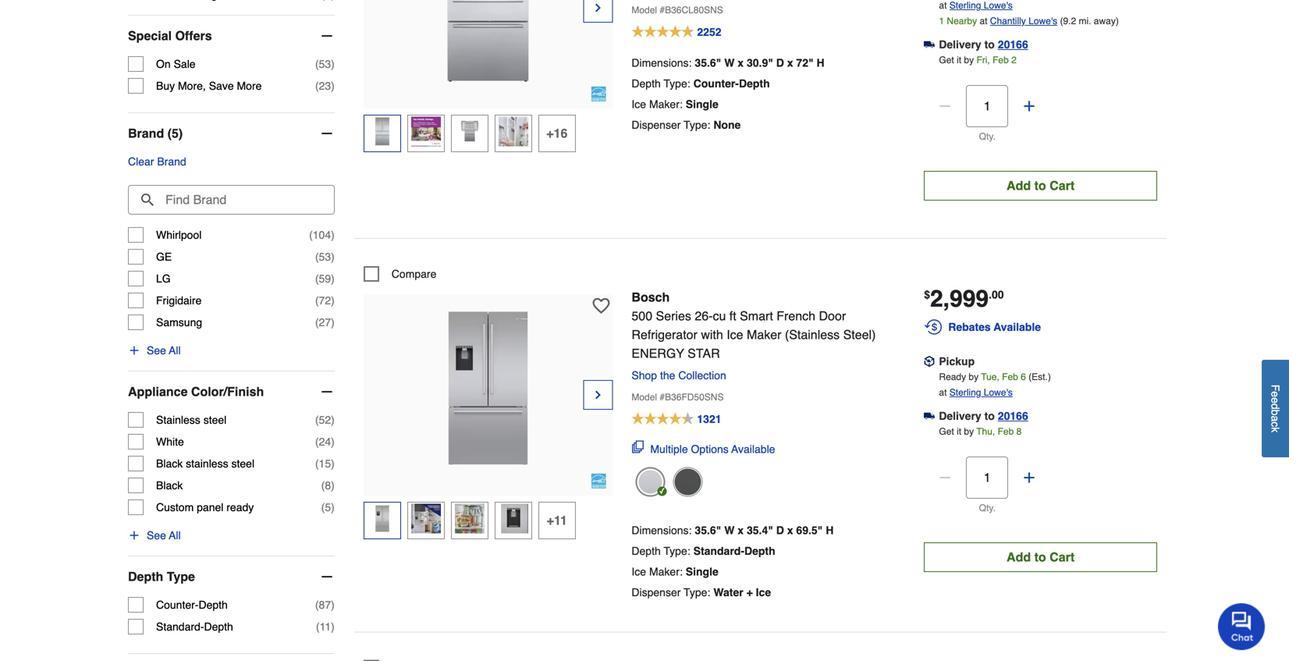 Task type: vqa. For each thing, say whether or not it's contained in the screenshot.


Task type: describe. For each thing, give the bounding box(es) containing it.
depth type: standard-depth
[[632, 545, 776, 557]]

) for custom panel ready
[[331, 501, 335, 514]]

20166 for 2
[[998, 38, 1029, 51]]

) for frigidaire
[[331, 294, 335, 307]]

( for black
[[321, 479, 325, 492]]

french
[[777, 309, 816, 323]]

model # b36cl80sns
[[632, 5, 723, 16]]

chantilly lowe's button
[[990, 13, 1058, 29]]

minus image for depth type
[[319, 569, 335, 585]]

1 see all button from the top
[[128, 343, 181, 358]]

( for on sale
[[315, 58, 319, 70]]

53 for on sale
[[319, 58, 331, 70]]

20166 for 8
[[998, 410, 1029, 422]]

save
[[209, 80, 234, 92]]

special offers button
[[128, 16, 335, 56]]

(est.)
[[1029, 371, 1051, 382]]

refrigerator
[[632, 327, 698, 342]]

ice inside bosch 500 series 26-cu ft smart french door refrigerator with ice maker (stainless steel) energy star
[[727, 327, 743, 342]]

5
[[325, 501, 331, 514]]

f
[[1270, 385, 1282, 391]]

( 72 )
[[315, 294, 335, 307]]

( for black stainless steel
[[315, 457, 319, 470]]

+16
[[547, 126, 568, 140]]

qty. for stepper number input field with increment and decrement buttons number field associated with 2nd add to cart button
[[979, 503, 996, 513]]

depth down "35.4"" at the bottom of the page
[[745, 545, 776, 557]]

f e e d b a c k button
[[1262, 360, 1289, 458]]

color/finish
[[191, 384, 264, 399]]

f e e d b a c k
[[1270, 385, 1282, 433]]

1 add to cart button from the top
[[924, 171, 1158, 201]]

chantilly
[[990, 16, 1026, 26]]

mi.
[[1079, 16, 1092, 26]]

stepper number input field with increment and decrement buttons number field for 2nd add to cart button
[[966, 457, 1009, 499]]

( for ge
[[315, 251, 319, 263]]

ice up dispenser type: water + ice
[[632, 565, 646, 578]]

) for buy more, save more
[[331, 80, 335, 92]]

( 53 ) for ge
[[315, 251, 335, 263]]

options
[[691, 443, 729, 455]]

1 nearby at chantilly lowe's (9.2 mi. away)
[[939, 16, 1119, 26]]

) for counter-depth
[[331, 599, 335, 611]]

black for black stainless steel
[[156, 457, 183, 470]]

500
[[632, 309, 653, 323]]

5013401003 element
[[364, 266, 437, 282]]

ready
[[227, 501, 254, 514]]

depth down counter-depth
[[204, 621, 233, 633]]

( for lg
[[315, 272, 319, 285]]

available inside "button"
[[994, 321, 1041, 333]]

standard-depth
[[156, 621, 233, 633]]

( for standard-depth
[[316, 621, 320, 633]]

type
[[167, 569, 195, 584]]

2252 button
[[632, 24, 906, 41]]

53 for ge
[[319, 251, 331, 263]]

24
[[319, 436, 331, 448]]

( 5 )
[[321, 501, 335, 514]]

offers
[[175, 29, 212, 43]]

custom
[[156, 501, 194, 514]]

rebates available button
[[924, 318, 1158, 336]]

delivery for fri,
[[939, 38, 982, 51]]

model # b36fd50sns
[[632, 392, 724, 403]]

0 horizontal spatial steel
[[203, 414, 227, 426]]

stainless steel
[[156, 414, 227, 426]]

72
[[319, 294, 331, 307]]

bosch b36cl80sns 800 series 21-cu ft 4-door counter-depth french door refrigerator with ice maker (stainless steel) energy star image
[[402, 0, 574, 87]]

ice right +
[[756, 586, 771, 599]]

tue,
[[981, 371, 1000, 382]]

) for ge
[[331, 251, 335, 263]]

52
[[319, 414, 331, 426]]

see all for 2nd see all button from the bottom of the page
[[147, 344, 181, 357]]

pickup image
[[924, 356, 935, 367]]

truck filled image for get it by thu, feb 8
[[924, 411, 935, 422]]

$
[[924, 288, 930, 301]]

( 52 )
[[315, 414, 335, 426]]

stainless steel image
[[636, 467, 665, 497]]

x left "35.4"" at the bottom of the page
[[738, 524, 744, 537]]

white
[[156, 436, 184, 448]]

ge
[[156, 251, 172, 263]]

bosch
[[632, 290, 670, 304]]

nearby
[[947, 16, 977, 26]]

multiple options available
[[650, 443, 775, 455]]

h for 35.6" w x  35.4" d x  69.5" h
[[826, 524, 834, 537]]

) for samsung
[[331, 316, 335, 329]]

dimensions: for dimensions: 35.6" w x  30.9" d x  72" h
[[632, 57, 692, 69]]

depth type button
[[128, 557, 335, 597]]

whirlpool
[[156, 229, 202, 241]]

stainless
[[156, 414, 200, 426]]

rebates available
[[949, 321, 1041, 333]]

series
[[656, 309, 691, 323]]

minus image for special offers
[[319, 28, 335, 44]]

.00
[[989, 288, 1004, 301]]

x left 69.5"
[[787, 524, 793, 537]]

bosch b36fd50sns 500 series 26-cu ft smart french door refrigerator with ice maker (stainless steel) energy star image
[[402, 302, 574, 474]]

20166 button for 2
[[998, 37, 1029, 52]]

stainless
[[186, 457, 228, 470]]

with
[[701, 327, 723, 342]]

cu
[[713, 309, 726, 323]]

0 vertical spatial brand
[[128, 126, 164, 141]]

) for lg
[[331, 272, 335, 285]]

1 e from the top
[[1270, 391, 1282, 397]]

plus image for 2nd see all button from the bottom of the page
[[128, 344, 140, 357]]

2 add to cart button from the top
[[924, 542, 1158, 572]]

more
[[237, 80, 262, 92]]

by for ready by
[[964, 426, 974, 437]]

w for 35.4"
[[724, 524, 735, 537]]

special
[[128, 29, 172, 43]]

2 see all button from the top
[[128, 528, 181, 543]]

( 8 )
[[321, 479, 335, 492]]

+11 button
[[538, 502, 576, 539]]

add for stepper number input field with increment and decrement buttons number field associated with 2nd add to cart button
[[1007, 550, 1031, 564]]

1 cart from the top
[[1050, 178, 1075, 193]]

( 24 )
[[315, 436, 335, 448]]

actual price $2,999.00 element
[[924, 285, 1004, 312]]

sterling
[[950, 387, 981, 398]]

35.6" for 35.6" w x  30.9" d x  72" h
[[695, 57, 721, 69]]

d
[[1270, 404, 1282, 410]]

35.6" for 35.6" w x  35.4" d x  69.5" h
[[695, 524, 721, 537]]

72"
[[796, 57, 814, 69]]

) for standard-depth
[[331, 621, 335, 633]]

see for plus image associated with 2nd see all button from the bottom of the page
[[147, 344, 166, 357]]

delivery to 20166 for thu,
[[939, 410, 1029, 422]]

black stainless steel image
[[673, 467, 703, 497]]

single for standard-depth
[[686, 565, 719, 578]]

bosch500 series 26-cu ft smart french door refrigerator with ice maker (stainless steel) energy star element
[[364, 294, 613, 496]]

energy star qualified image for +11
[[591, 473, 607, 489]]

) for black
[[331, 479, 335, 492]]

( for white
[[315, 436, 319, 448]]

dispenser for dispenser type: none
[[632, 119, 681, 131]]

1 horizontal spatial counter-
[[694, 77, 739, 90]]

frigidaire
[[156, 294, 202, 307]]

minus image for brand
[[319, 126, 335, 141]]

stepper number input field with increment and decrement buttons number field for 2nd add to cart button from the bottom
[[966, 85, 1009, 127]]

# for b36cl80sns
[[660, 5, 665, 16]]

2,999
[[930, 285, 989, 312]]

ready
[[939, 371, 966, 382]]

$ 2,999 .00
[[924, 285, 1004, 312]]

door
[[819, 309, 846, 323]]

11
[[320, 621, 331, 633]]

( 104 )
[[309, 229, 335, 241]]

( 53 ) for on sale
[[315, 58, 335, 70]]

) for black stainless steel
[[331, 457, 335, 470]]

type: for counter-
[[664, 77, 690, 90]]

1 vertical spatial steel
[[231, 457, 254, 470]]

truck filled image for get it by fri, feb 2
[[924, 39, 935, 50]]

smart
[[740, 309, 773, 323]]

energy
[[632, 346, 684, 361]]

counter-depth
[[156, 599, 228, 611]]

clear brand
[[128, 155, 186, 168]]

bosch 500 series 26-cu ft smart french door refrigerator with ice maker (stainless steel) energy star
[[632, 290, 876, 361]]

see all for 1st see all button from the bottom
[[147, 529, 181, 542]]

ft
[[730, 309, 737, 323]]

depth down "30.9""
[[739, 77, 770, 90]]

1 horizontal spatial minus image
[[938, 98, 953, 114]]

it for fri, feb 2
[[957, 55, 962, 65]]

custom panel ready
[[156, 501, 254, 514]]

add to cart for 2nd add to cart button from the bottom's stepper number input field with increment and decrement buttons number field
[[1007, 178, 1075, 193]]

heart outline image
[[593, 297, 610, 314]]

20166 button for 8
[[998, 408, 1029, 424]]

thu,
[[977, 426, 995, 437]]

shop the collection link
[[632, 369, 733, 382]]

it for thu, feb 8
[[957, 426, 962, 437]]

( for buy more, save more
[[315, 80, 319, 92]]

1 horizontal spatial standard-
[[694, 545, 745, 557]]



Task type: locate. For each thing, give the bounding box(es) containing it.
1 horizontal spatial h
[[826, 524, 834, 537]]

dispenser down the depth type: standard-depth at the bottom
[[632, 586, 681, 599]]

1 vertical spatial 20166
[[998, 410, 1029, 422]]

1 horizontal spatial 8
[[1017, 426, 1022, 437]]

1 vertical spatial counter-
[[156, 599, 199, 611]]

plus image up 'depth type'
[[128, 529, 140, 542]]

2 ( 53 ) from the top
[[315, 251, 335, 263]]

1 delivery to 20166 from the top
[[939, 38, 1029, 51]]

1 horizontal spatial lowe's
[[1029, 16, 1058, 26]]

2 delivery from the top
[[939, 410, 982, 422]]

) for whirlpool
[[331, 229, 335, 241]]

1 get from the top
[[939, 55, 954, 65]]

ice maker: single up dispenser type: none
[[632, 98, 719, 110]]

single down depth type: counter-depth
[[686, 98, 719, 110]]

Find Brand text field
[[128, 185, 335, 215]]

20166 button down ready by tue, feb 6 (est.) at sterling lowe's
[[998, 408, 1029, 424]]

9 ) from the top
[[331, 436, 335, 448]]

0 vertical spatial by
[[964, 55, 974, 65]]

0 vertical spatial truck filled image
[[924, 39, 935, 50]]

dimensions: 35.6" w x  35.4" d x  69.5" h
[[632, 524, 834, 537]]

ice up dispenser type: none
[[632, 98, 646, 110]]

2 model from the top
[[632, 392, 657, 403]]

6 ) from the top
[[331, 294, 335, 307]]

2 ) from the top
[[331, 80, 335, 92]]

2 chevron right image from the top
[[592, 387, 604, 403]]

on
[[156, 58, 171, 70]]

model for model # b36cl80sns
[[632, 5, 657, 16]]

bosch800 series 21-cu ft 4-door counter-depth french door refrigerator with ice maker (stainless steel) energy star element
[[364, 0, 613, 108]]

20166 button
[[998, 37, 1029, 52], [998, 408, 1029, 424]]

2 see all from the top
[[147, 529, 181, 542]]

counter- up 'standard-depth'
[[156, 599, 199, 611]]

get for get it by fri, feb 2
[[939, 55, 954, 65]]

available
[[994, 321, 1041, 333], [732, 443, 775, 455]]

1 vertical spatial ( 53 )
[[315, 251, 335, 263]]

2 plus image from the top
[[128, 529, 140, 542]]

d right "30.9""
[[776, 57, 784, 69]]

ice
[[632, 98, 646, 110], [727, 327, 743, 342], [632, 565, 646, 578], [756, 586, 771, 599]]

2 delivery to 20166 from the top
[[939, 410, 1029, 422]]

0 vertical spatial delivery to 20166
[[939, 38, 1029, 51]]

+
[[747, 586, 753, 599]]

( for samsung
[[315, 316, 319, 329]]

see down custom
[[147, 529, 166, 542]]

none
[[714, 119, 741, 131]]

feb for chantilly lowe's
[[993, 55, 1009, 65]]

2 35.6" from the top
[[695, 524, 721, 537]]

1 vertical spatial truck filled image
[[924, 411, 935, 422]]

# for b36fd50sns
[[660, 392, 665, 403]]

maker
[[747, 327, 782, 342]]

2 see from the top
[[147, 529, 166, 542]]

maker: for standard-depth
[[649, 565, 683, 578]]

maker: up dispenser type: none
[[649, 98, 683, 110]]

0 vertical spatial 20166 button
[[998, 37, 1029, 52]]

minus image
[[938, 98, 953, 114], [319, 384, 335, 400]]

0 vertical spatial single
[[686, 98, 719, 110]]

35.6" up depth type: counter-depth
[[695, 57, 721, 69]]

feb left 2
[[993, 55, 1009, 65]]

1 ) from the top
[[331, 58, 335, 70]]

see all button down custom
[[128, 528, 181, 543]]

8 right thu,
[[1017, 426, 1022, 437]]

lowe's
[[1029, 16, 1058, 26], [984, 387, 1013, 398]]

truck filled image
[[924, 39, 935, 50], [924, 411, 935, 422]]

1 vertical spatial single
[[686, 565, 719, 578]]

1 it from the top
[[957, 55, 962, 65]]

0 vertical spatial 35.6"
[[695, 57, 721, 69]]

more,
[[178, 80, 206, 92]]

see all down custom
[[147, 529, 181, 542]]

standard- down counter-depth
[[156, 621, 204, 633]]

1 vertical spatial all
[[169, 529, 181, 542]]

1 vertical spatial 35.6"
[[695, 524, 721, 537]]

stepper number input field with increment and decrement buttons number field down fri,
[[966, 85, 1009, 127]]

( for stainless steel
[[315, 414, 319, 426]]

2 20166 from the top
[[998, 410, 1029, 422]]

feb
[[993, 55, 1009, 65], [1002, 371, 1018, 382], [998, 426, 1014, 437]]

1 vertical spatial maker:
[[649, 565, 683, 578]]

1 see all from the top
[[147, 344, 181, 357]]

depth inside "depth type" button
[[128, 569, 163, 584]]

black down white
[[156, 457, 183, 470]]

feb left 6
[[1002, 371, 1018, 382]]

1 horizontal spatial available
[[994, 321, 1041, 333]]

by
[[964, 55, 974, 65], [969, 371, 979, 382], [964, 426, 974, 437]]

thumbnail image
[[367, 117, 397, 146], [411, 117, 441, 146], [455, 117, 485, 146], [499, 117, 528, 146], [367, 504, 397, 534], [411, 504, 441, 534], [455, 504, 485, 534], [499, 504, 528, 534]]

depth left type
[[128, 569, 163, 584]]

2 all from the top
[[169, 529, 181, 542]]

dimensions: for dimensions: 35.6" w x  35.4" d x  69.5" h
[[632, 524, 692, 537]]

0 vertical spatial qty.
[[979, 131, 996, 142]]

2 qty. from the top
[[979, 503, 996, 513]]

3 ) from the top
[[331, 229, 335, 241]]

2 stepper number input field with increment and decrement buttons number field from the top
[[966, 457, 1009, 499]]

0 horizontal spatial available
[[732, 443, 775, 455]]

add to cart for stepper number input field with increment and decrement buttons number field associated with 2nd add to cart button
[[1007, 550, 1075, 564]]

1 ( 53 ) from the top
[[315, 58, 335, 70]]

( 53 ) up ( 59 )
[[315, 251, 335, 263]]

rebates
[[949, 321, 991, 333]]

) for white
[[331, 436, 335, 448]]

samsung
[[156, 316, 202, 329]]

plus image for stepper number input field with increment and decrement buttons number field associated with 2nd add to cart button
[[1022, 470, 1037, 485]]

minus image down get it by thu, feb 8
[[938, 470, 953, 485]]

stepper number input field with increment and decrement buttons number field down thu,
[[966, 457, 1009, 499]]

20166 down ready by tue, feb 6 (est.) at sterling lowe's
[[998, 410, 1029, 422]]

7 ) from the top
[[331, 316, 335, 329]]

0 vertical spatial minus image
[[938, 98, 953, 114]]

(stainless
[[785, 327, 840, 342]]

get for get it by thu, feb 8
[[939, 426, 954, 437]]

maker: for counter-depth
[[649, 98, 683, 110]]

appliance color/finish
[[128, 384, 264, 399]]

d for 35.4"
[[776, 524, 784, 537]]

it
[[957, 55, 962, 65], [957, 426, 962, 437]]

2
[[1012, 55, 1017, 65]]

dimensions: up the depth type: standard-depth at the bottom
[[632, 524, 692, 537]]

0 horizontal spatial at
[[939, 387, 947, 398]]

get it by thu, feb 8
[[939, 426, 1022, 437]]

0 vertical spatial ( 53 )
[[315, 58, 335, 70]]

13 ) from the top
[[331, 599, 335, 611]]

see down samsung at left top
[[147, 344, 166, 357]]

all for 1st see all button from the bottom
[[169, 529, 181, 542]]

1 vertical spatial plus image
[[1022, 470, 1037, 485]]

( 11 )
[[316, 621, 335, 633]]

1 vertical spatial minus image
[[319, 384, 335, 400]]

multiple
[[650, 443, 688, 455]]

by left thu,
[[964, 426, 974, 437]]

( 59 )
[[315, 272, 335, 285]]

type: left none
[[684, 119, 711, 131]]

0 horizontal spatial counter-
[[156, 599, 199, 611]]

brand (5)
[[128, 126, 183, 141]]

2 it from the top
[[957, 426, 962, 437]]

1 all from the top
[[169, 344, 181, 357]]

1 vertical spatial chevron right image
[[592, 387, 604, 403]]

fri,
[[977, 55, 990, 65]]

1 vertical spatial at
[[939, 387, 947, 398]]

0 vertical spatial black
[[156, 457, 183, 470]]

1 ice maker: single from the top
[[632, 98, 719, 110]]

1 energy star qualified image from the top
[[591, 86, 607, 102]]

1 vertical spatial 8
[[325, 479, 331, 492]]

0 horizontal spatial lowe's
[[984, 387, 1013, 398]]

all for 2nd see all button from the bottom of the page
[[169, 344, 181, 357]]

0 vertical spatial at
[[980, 16, 988, 26]]

0 vertical spatial standard-
[[694, 545, 745, 557]]

cart
[[1050, 178, 1075, 193], [1050, 550, 1075, 564]]

model down shop on the bottom of the page
[[632, 392, 657, 403]]

energy star qualified image inside bosch800 series 21-cu ft 4-door counter-depth french door refrigerator with ice maker (stainless steel) energy star element
[[591, 86, 607, 102]]

1 model from the top
[[632, 5, 657, 16]]

brand inside "button"
[[157, 155, 186, 168]]

lowe's left (9.2
[[1029, 16, 1058, 26]]

at down ready
[[939, 387, 947, 398]]

6
[[1021, 371, 1026, 382]]

minus image inside "depth type" button
[[319, 569, 335, 585]]

1 vertical spatial 53
[[319, 251, 331, 263]]

get
[[939, 55, 954, 65], [939, 426, 954, 437]]

all down custom
[[169, 529, 181, 542]]

w left "35.4"" at the bottom of the page
[[724, 524, 735, 537]]

steel down color/finish
[[203, 414, 227, 426]]

delivery to 20166 up fri,
[[939, 38, 1029, 51]]

1321 button
[[632, 411, 906, 428]]

1 vertical spatial by
[[969, 371, 979, 382]]

type: up dispenser type: water + ice
[[664, 545, 690, 557]]

0 vertical spatial stepper number input field with increment and decrement buttons number field
[[966, 85, 1009, 127]]

0 vertical spatial add to cart
[[1007, 178, 1075, 193]]

2 maker: from the top
[[649, 565, 683, 578]]

2 add from the top
[[1007, 550, 1031, 564]]

b36cl80sns
[[665, 5, 723, 16]]

energy star qualified image
[[591, 86, 607, 102], [591, 473, 607, 489]]

1 vertical spatial see all button
[[128, 528, 181, 543]]

0 vertical spatial maker:
[[649, 98, 683, 110]]

2 black from the top
[[156, 479, 183, 492]]

0 vertical spatial plus image
[[1022, 98, 1037, 114]]

1 horizontal spatial steel
[[231, 457, 254, 470]]

20166
[[998, 38, 1029, 51], [998, 410, 1029, 422]]

depth up 'standard-depth'
[[199, 599, 228, 611]]

1 vertical spatial see
[[147, 529, 166, 542]]

type: up dispenser type: none
[[664, 77, 690, 90]]

see
[[147, 344, 166, 357], [147, 529, 166, 542]]

ready by tue, feb 6 (est.) at sterling lowe's
[[939, 371, 1051, 398]]

by for 1 nearby
[[964, 55, 974, 65]]

1 dimensions: from the top
[[632, 57, 692, 69]]

chevron right image for +16
[[592, 0, 604, 16]]

104
[[313, 229, 331, 241]]

)
[[331, 58, 335, 70], [331, 80, 335, 92], [331, 229, 335, 241], [331, 251, 335, 263], [331, 272, 335, 285], [331, 294, 335, 307], [331, 316, 335, 329], [331, 414, 335, 426], [331, 436, 335, 448], [331, 457, 335, 470], [331, 479, 335, 492], [331, 501, 335, 514], [331, 599, 335, 611], [331, 621, 335, 633]]

type: for water
[[684, 586, 711, 599]]

black for black
[[156, 479, 183, 492]]

w
[[724, 57, 735, 69], [724, 524, 735, 537]]

1 plus image from the top
[[1022, 98, 1037, 114]]

1 maker: from the top
[[649, 98, 683, 110]]

feb inside ready by tue, feb 6 (est.) at sterling lowe's
[[1002, 371, 1018, 382]]

8
[[1017, 426, 1022, 437], [325, 479, 331, 492]]

h right 69.5"
[[826, 524, 834, 537]]

1 20166 from the top
[[998, 38, 1029, 51]]

buy
[[156, 80, 175, 92]]

1 vertical spatial cart
[[1050, 550, 1075, 564]]

counter- down dimensions: 35.6" w x  30.9" d x  72" h
[[694, 77, 739, 90]]

0 vertical spatial all
[[169, 344, 181, 357]]

53 up 23
[[319, 58, 331, 70]]

standard- down 'dimensions: 35.6" w x  35.4" d x  69.5" h'
[[694, 545, 745, 557]]

1 see from the top
[[147, 344, 166, 357]]

26-
[[695, 309, 713, 323]]

1 vertical spatial d
[[776, 524, 784, 537]]

delivery down sterling
[[939, 410, 982, 422]]

1 20166 button from the top
[[998, 37, 1029, 52]]

see all down samsung at left top
[[147, 344, 181, 357]]

0 vertical spatial lowe's
[[1029, 16, 1058, 26]]

( 27 )
[[315, 316, 335, 329]]

qty. for 2nd add to cart button from the bottom's stepper number input field with increment and decrement buttons number field
[[979, 131, 996, 142]]

0 vertical spatial add
[[1007, 178, 1031, 193]]

2 d from the top
[[776, 524, 784, 537]]

0 vertical spatial 53
[[319, 58, 331, 70]]

( for custom panel ready
[[321, 501, 325, 514]]

1 chevron right image from the top
[[592, 0, 604, 16]]

available down 1321 button
[[732, 443, 775, 455]]

1 black from the top
[[156, 457, 183, 470]]

the
[[660, 369, 676, 382]]

1 d from the top
[[776, 57, 784, 69]]

all down samsung at left top
[[169, 344, 181, 357]]

( for frigidaire
[[315, 294, 319, 307]]

star
[[688, 346, 720, 361]]

0 horizontal spatial 8
[[325, 479, 331, 492]]

available down .00 at the right
[[994, 321, 1041, 333]]

e up b
[[1270, 397, 1282, 404]]

type: for none
[[684, 119, 711, 131]]

10 ) from the top
[[331, 457, 335, 470]]

1 vertical spatial get
[[939, 426, 954, 437]]

minus image down 23
[[319, 126, 335, 141]]

2 single from the top
[[686, 565, 719, 578]]

by left tue,
[[969, 371, 979, 382]]

w for 30.9"
[[724, 57, 735, 69]]

plus image up appliance at bottom left
[[128, 344, 140, 357]]

0 vertical spatial #
[[660, 5, 665, 16]]

1 vertical spatial feb
[[1002, 371, 1018, 382]]

0 vertical spatial steel
[[203, 414, 227, 426]]

) for on sale
[[331, 58, 335, 70]]

buy more, save more
[[156, 80, 262, 92]]

1 stepper number input field with increment and decrement buttons number field from the top
[[966, 85, 1009, 127]]

at right nearby
[[980, 16, 988, 26]]

14 ) from the top
[[331, 621, 335, 633]]

see all button down samsung at left top
[[128, 343, 181, 358]]

b36fd50sns
[[665, 392, 724, 403]]

on sale
[[156, 58, 196, 70]]

dimensions: 35.6" w x  30.9" d x  72" h
[[632, 57, 825, 69]]

brand down (5)
[[157, 155, 186, 168]]

1 vertical spatial black
[[156, 479, 183, 492]]

2 add to cart from the top
[[1007, 550, 1075, 564]]

1 add from the top
[[1007, 178, 1031, 193]]

30.9"
[[747, 57, 773, 69]]

black stainless steel
[[156, 457, 254, 470]]

1 vertical spatial delivery to 20166
[[939, 410, 1029, 422]]

single for counter-depth
[[686, 98, 719, 110]]

chevron right image for +11
[[592, 387, 604, 403]]

it left thu,
[[957, 426, 962, 437]]

add to cart button
[[924, 171, 1158, 201], [924, 542, 1158, 572]]

( 53 ) up 23
[[315, 58, 335, 70]]

get left thu,
[[939, 426, 954, 437]]

add to cart
[[1007, 178, 1075, 193], [1007, 550, 1075, 564]]

qty. down thu,
[[979, 503, 996, 513]]

type:
[[664, 77, 690, 90], [684, 119, 711, 131], [664, 545, 690, 557], [684, 586, 711, 599]]

20166 up 2
[[998, 38, 1029, 51]]

d right "35.4"" at the bottom of the page
[[776, 524, 784, 537]]

1 35.6" from the top
[[695, 57, 721, 69]]

1 vertical spatial it
[[957, 426, 962, 437]]

minus image up 87
[[319, 569, 335, 585]]

0 vertical spatial see all
[[147, 344, 181, 357]]

d for 30.9"
[[776, 57, 784, 69]]

53 up ( 59 )
[[319, 251, 331, 263]]

minus image inside 'appliance color/finish' 'button'
[[319, 384, 335, 400]]

( for whirlpool
[[309, 229, 313, 241]]

1 vertical spatial stepper number input field with increment and decrement buttons number field
[[966, 457, 1009, 499]]

1 dispenser from the top
[[632, 119, 681, 131]]

depth up dispenser type: none
[[632, 77, 661, 90]]

plus image for 2nd add to cart button from the bottom's stepper number input field with increment and decrement buttons number field
[[1022, 98, 1037, 114]]

c
[[1270, 422, 1282, 427]]

0 vertical spatial add to cart button
[[924, 171, 1158, 201]]

2 truck filled image from the top
[[924, 411, 935, 422]]

1 plus image from the top
[[128, 344, 140, 357]]

lowe's inside ready by tue, feb 6 (est.) at sterling lowe's
[[984, 387, 1013, 398]]

0 vertical spatial see
[[147, 344, 166, 357]]

5 ) from the top
[[331, 272, 335, 285]]

minus image
[[319, 28, 335, 44], [319, 126, 335, 141], [938, 470, 953, 485], [319, 569, 335, 585]]

0 vertical spatial plus image
[[128, 344, 140, 357]]

w left "30.9""
[[724, 57, 735, 69]]

0 vertical spatial get
[[939, 55, 954, 65]]

2 ice maker: single from the top
[[632, 565, 719, 578]]

4 ) from the top
[[331, 251, 335, 263]]

0 horizontal spatial h
[[817, 57, 825, 69]]

1 vertical spatial delivery
[[939, 410, 982, 422]]

1 vertical spatial model
[[632, 392, 657, 403]]

1 w from the top
[[724, 57, 735, 69]]

20166 button up 2
[[998, 37, 1029, 52]]

h right 72"
[[817, 57, 825, 69]]

0 vertical spatial 20166
[[998, 38, 1029, 51]]

delivery down nearby
[[939, 38, 982, 51]]

2 # from the top
[[660, 392, 665, 403]]

1 delivery from the top
[[939, 38, 982, 51]]

water
[[714, 586, 744, 599]]

12 ) from the top
[[331, 501, 335, 514]]

multiple options available link
[[632, 441, 775, 457]]

ice maker: single for standard-depth
[[632, 565, 719, 578]]

to
[[985, 38, 995, 51], [1035, 178, 1046, 193], [985, 410, 995, 422], [1035, 550, 1046, 564]]

1 truck filled image from the top
[[924, 39, 935, 50]]

8 up 5
[[325, 479, 331, 492]]

rebates icon image
[[924, 318, 943, 336]]

1 vertical spatial dimensions:
[[632, 524, 692, 537]]

black up custom
[[156, 479, 183, 492]]

1 vertical spatial see all
[[147, 529, 181, 542]]

0 horizontal spatial standard-
[[156, 621, 204, 633]]

type: for standard-
[[664, 545, 690, 557]]

x left 72"
[[787, 57, 793, 69]]

0 vertical spatial delivery
[[939, 38, 982, 51]]

2 53 from the top
[[319, 251, 331, 263]]

get left fri,
[[939, 55, 954, 65]]

1 vertical spatial ice maker: single
[[632, 565, 719, 578]]

chat invite button image
[[1218, 603, 1266, 650]]

2252
[[697, 26, 722, 38]]

counter-
[[694, 77, 739, 90], [156, 599, 199, 611]]

depth type: counter-depth
[[632, 77, 770, 90]]

2 vertical spatial feb
[[998, 426, 1014, 437]]

single up dispenser type: water + ice
[[686, 565, 719, 578]]

feb right thu,
[[998, 426, 1014, 437]]

8 ) from the top
[[331, 414, 335, 426]]

1 horizontal spatial at
[[980, 16, 988, 26]]

energy star qualified image for +16
[[591, 86, 607, 102]]

shop
[[632, 369, 657, 382]]

h for 35.6" w x  30.9" d x  72" h
[[817, 57, 825, 69]]

23
[[319, 80, 331, 92]]

1 vertical spatial available
[[732, 443, 775, 455]]

1 add to cart from the top
[[1007, 178, 1075, 193]]

1 vertical spatial add to cart
[[1007, 550, 1075, 564]]

x left "30.9""
[[738, 57, 744, 69]]

0 vertical spatial see all button
[[128, 343, 181, 358]]

2 get from the top
[[939, 426, 954, 437]]

1 vertical spatial add
[[1007, 550, 1031, 564]]

ice maker: single for counter-depth
[[632, 98, 719, 110]]

b
[[1270, 410, 1282, 416]]

2 energy star qualified image from the top
[[591, 473, 607, 489]]

brand up "clear"
[[128, 126, 164, 141]]

1321
[[697, 413, 722, 425]]

0 vertical spatial w
[[724, 57, 735, 69]]

type: left water
[[684, 586, 711, 599]]

dispenser down depth type: counter-depth
[[632, 119, 681, 131]]

feb for sterling lowe's
[[998, 426, 1014, 437]]

delivery for thu,
[[939, 410, 982, 422]]

+11
[[547, 513, 567, 528]]

add for 2nd add to cart button from the bottom's stepper number input field with increment and decrement buttons number field
[[1007, 178, 1031, 193]]

2 cart from the top
[[1050, 550, 1075, 564]]

1 vertical spatial brand
[[157, 155, 186, 168]]

) for stainless steel
[[331, 414, 335, 426]]

1 qty. from the top
[[979, 131, 996, 142]]

maker: up dispenser type: water + ice
[[649, 565, 683, 578]]

e up d
[[1270, 391, 1282, 397]]

by left fri,
[[964, 55, 974, 65]]

2 dispenser from the top
[[632, 586, 681, 599]]

dispenser for dispenser type: water + ice
[[632, 586, 681, 599]]

2 w from the top
[[724, 524, 735, 537]]

1 vertical spatial 20166 button
[[998, 408, 1029, 424]]

59
[[319, 272, 331, 285]]

sale
[[174, 58, 196, 70]]

minus image inside special offers button
[[319, 28, 335, 44]]

minus image up ( 52 )
[[319, 384, 335, 400]]

special offers
[[128, 29, 212, 43]]

Stepper number input field with increment and decrement buttons number field
[[966, 85, 1009, 127], [966, 457, 1009, 499]]

87
[[319, 599, 331, 611]]

( for counter-depth
[[315, 599, 319, 611]]

dimensions: up depth type: counter-depth
[[632, 57, 692, 69]]

0 vertical spatial cart
[[1050, 178, 1075, 193]]

1 53 from the top
[[319, 58, 331, 70]]

lg
[[156, 272, 171, 285]]

plus image
[[128, 344, 140, 357], [128, 529, 140, 542]]

see for plus image for 1st see all button from the bottom
[[147, 529, 166, 542]]

2 e from the top
[[1270, 397, 1282, 404]]

model left b36cl80sns
[[632, 5, 657, 16]]

steel
[[203, 414, 227, 426], [231, 457, 254, 470]]

it left fri,
[[957, 55, 962, 65]]

ice down "ft"
[[727, 327, 743, 342]]

1 vertical spatial energy star qualified image
[[591, 473, 607, 489]]

standard-
[[694, 545, 745, 557], [156, 621, 204, 633]]

0 vertical spatial d
[[776, 57, 784, 69]]

chevron right image
[[592, 0, 604, 16], [592, 387, 604, 403]]

dispenser
[[632, 119, 681, 131], [632, 586, 681, 599]]

0 vertical spatial ice maker: single
[[632, 98, 719, 110]]

minus image down get it by fri, feb 2
[[938, 98, 953, 114]]

0 vertical spatial dimensions:
[[632, 57, 692, 69]]

at inside ready by tue, feb 6 (est.) at sterling lowe's
[[939, 387, 947, 398]]

model for model # b36fd50sns
[[632, 392, 657, 403]]

1 vertical spatial w
[[724, 524, 735, 537]]

2 20166 button from the top
[[998, 408, 1029, 424]]

1 vertical spatial add to cart button
[[924, 542, 1158, 572]]

steel right "stainless"
[[231, 457, 254, 470]]

lowe's down tue,
[[984, 387, 1013, 398]]

appliance color/finish button
[[128, 372, 335, 412]]

11 ) from the top
[[331, 479, 335, 492]]

qty. down fri,
[[979, 131, 996, 142]]

1 vertical spatial qty.
[[979, 503, 996, 513]]

0 vertical spatial available
[[994, 321, 1041, 333]]

2 dimensions: from the top
[[632, 524, 692, 537]]

2 vertical spatial by
[[964, 426, 974, 437]]

by inside ready by tue, feb 6 (est.) at sterling lowe's
[[969, 371, 979, 382]]

shop the collection
[[632, 369, 727, 382]]

+16 button
[[538, 115, 576, 152]]

(5)
[[168, 126, 183, 141]]

delivery to 20166 for fri,
[[939, 38, 1029, 51]]

delivery to 20166 up thu,
[[939, 410, 1029, 422]]

compare
[[392, 268, 437, 280]]

0 vertical spatial chevron right image
[[592, 0, 604, 16]]

1 # from the top
[[660, 5, 665, 16]]

plus image for 1st see all button from the bottom
[[128, 529, 140, 542]]

35.6" up the depth type: standard-depth at the bottom
[[695, 524, 721, 537]]

27
[[319, 316, 331, 329]]

plus image
[[1022, 98, 1037, 114], [1022, 470, 1037, 485]]

1 vertical spatial h
[[826, 524, 834, 537]]

2 plus image from the top
[[1022, 470, 1037, 485]]

minus image up 23
[[319, 28, 335, 44]]

1 single from the top
[[686, 98, 719, 110]]

0 vertical spatial 8
[[1017, 426, 1022, 437]]

dispenser type: none
[[632, 119, 741, 131]]

0 vertical spatial dispenser
[[632, 119, 681, 131]]

depth up dispenser type: water + ice
[[632, 545, 661, 557]]



